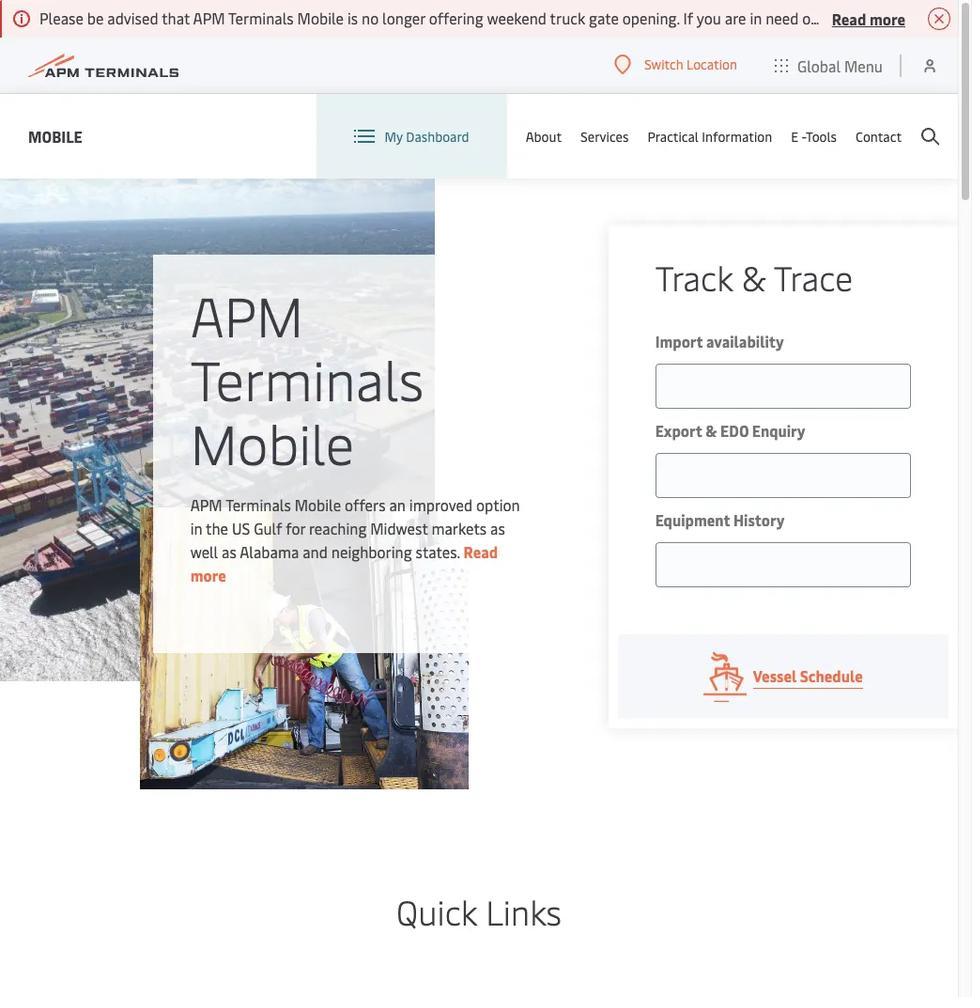 Task type: locate. For each thing, give the bounding box(es) containing it.
1 vertical spatial terminals
[[190, 341, 424, 415]]

vessel
[[754, 666, 797, 686]]

&
[[742, 254, 767, 300], [706, 420, 718, 441]]

& for edo
[[706, 420, 718, 441]]

apm inside apm terminals mobile
[[190, 277, 304, 351]]

midwest
[[371, 518, 428, 538]]

of
[[803, 8, 817, 28]]

practical
[[648, 127, 699, 145]]

read right a
[[833, 8, 867, 29]]

1 vertical spatial read
[[464, 541, 498, 562]]

weekend
[[487, 8, 547, 28], [832, 8, 892, 28]]

read inside button
[[833, 8, 867, 29]]

1 horizontal spatial &
[[742, 254, 767, 300]]

states.
[[416, 541, 460, 562]]

1 horizontal spatial gate
[[896, 8, 926, 28]]

global
[[798, 55, 841, 76]]

1 vertical spatial in
[[190, 518, 203, 538]]

mobile inside apm terminals mobile offers an improved option in the us gulf for reaching midwest markets as well as alabama and neighboring states.
[[295, 494, 341, 515]]

read down markets
[[464, 541, 498, 562]]

menu
[[845, 55, 884, 76]]

2 vertical spatial apm
[[190, 494, 223, 515]]

& left edo
[[706, 420, 718, 441]]

gulf
[[254, 518, 282, 538]]

please
[[39, 8, 84, 28]]

global menu button
[[757, 37, 902, 94]]

offering
[[429, 8, 484, 28]]

links
[[486, 888, 562, 934]]

need
[[766, 8, 799, 28]]

schedule
[[801, 666, 864, 686]]

no
[[362, 8, 379, 28]]

weekend right a
[[832, 8, 892, 28]]

1 horizontal spatial read more
[[833, 8, 906, 29]]

1 vertical spatial &
[[706, 420, 718, 441]]

tools
[[807, 127, 838, 145]]

xin da yang zhou  docked at apm terminals mobile image
[[0, 179, 435, 682]]

improved
[[410, 494, 473, 515]]

0 vertical spatial read more
[[833, 8, 906, 29]]

apm terminals mobile
[[190, 277, 424, 479]]

0 vertical spatial read
[[833, 8, 867, 29]]

as right well
[[222, 541, 237, 562]]

more left 'close alert' icon
[[870, 8, 906, 29]]

import
[[656, 331, 704, 352]]

advised
[[107, 8, 158, 28]]

read more
[[833, 8, 906, 29], [190, 541, 498, 585]]

1 horizontal spatial weekend
[[832, 8, 892, 28]]

read more right a
[[833, 8, 906, 29]]

read
[[833, 8, 867, 29], [464, 541, 498, 562]]

0 horizontal spatial read
[[464, 541, 498, 562]]

0 vertical spatial as
[[491, 518, 506, 538]]

read more for read more button
[[833, 8, 906, 29]]

export & edo enquiry
[[656, 420, 806, 441]]

1 horizontal spatial read
[[833, 8, 867, 29]]

about
[[526, 127, 562, 145]]

2 vertical spatial terminals
[[226, 494, 291, 515]]

in left the in the bottom left of the page
[[190, 518, 203, 538]]

as down option
[[491, 518, 506, 538]]

0 vertical spatial in
[[751, 8, 763, 28]]

practical information
[[648, 127, 773, 145]]

services button
[[581, 94, 629, 179]]

0 horizontal spatial more
[[190, 565, 226, 585]]

read more link
[[190, 541, 498, 585]]

practical information button
[[648, 94, 773, 179]]

apm
[[193, 8, 225, 28], [190, 277, 304, 351], [190, 494, 223, 515]]

0 horizontal spatial in
[[190, 518, 203, 538]]

f
[[970, 8, 973, 28]]

a
[[821, 8, 829, 28]]

offers
[[345, 494, 386, 515]]

gate
[[590, 8, 619, 28], [896, 8, 926, 28]]

1 horizontal spatial as
[[491, 518, 506, 538]]

1 horizontal spatial in
[[751, 8, 763, 28]]

0 horizontal spatial as
[[222, 541, 237, 562]]

read more down reaching
[[190, 541, 498, 585]]

more down well
[[190, 565, 226, 585]]

more for the read more link
[[190, 565, 226, 585]]

1 horizontal spatial more
[[870, 8, 906, 29]]

track & trace
[[656, 254, 854, 300]]

switch
[[645, 56, 684, 74]]

in
[[751, 8, 763, 28], [190, 518, 203, 538]]

for
[[286, 518, 306, 538]]

reaching
[[309, 518, 367, 538]]

and
[[303, 541, 328, 562]]

my dashboard button
[[355, 94, 470, 179]]

terminals inside apm terminals mobile offers an improved option in the us gulf for reaching midwest markets as well as alabama and neighboring states.
[[226, 494, 291, 515]]

equipment
[[656, 510, 731, 530]]

1 weekend from the left
[[487, 8, 547, 28]]

1 vertical spatial apm
[[190, 277, 304, 351]]

mobile
[[298, 8, 344, 28], [28, 125, 82, 146], [190, 405, 355, 479], [295, 494, 341, 515]]

0 horizontal spatial &
[[706, 420, 718, 441]]

0 horizontal spatial gate
[[590, 8, 619, 28]]

contact
[[856, 127, 902, 145]]

1 vertical spatial read more
[[190, 541, 498, 585]]

& left the "trace"
[[742, 254, 767, 300]]

as
[[491, 518, 506, 538], [222, 541, 237, 562]]

0 vertical spatial &
[[742, 254, 767, 300]]

more inside button
[[870, 8, 906, 29]]

apm inside apm terminals mobile offers an improved option in the us gulf for reaching midwest markets as well as alabama and neighboring states.
[[190, 494, 223, 515]]

weekend left truck
[[487, 8, 547, 28]]

1 vertical spatial as
[[222, 541, 237, 562]]

gate left 'close alert' icon
[[896, 8, 926, 28]]

0 horizontal spatial read more
[[190, 541, 498, 585]]

gate right truck
[[590, 8, 619, 28]]

availability
[[707, 331, 785, 352]]

in right are
[[751, 8, 763, 28]]

global menu
[[798, 55, 884, 76]]

1 vertical spatial more
[[190, 565, 226, 585]]

mobile secondary image
[[140, 508, 469, 790]]

0 horizontal spatial weekend
[[487, 8, 547, 28]]

option
[[477, 494, 520, 515]]

more
[[870, 8, 906, 29], [190, 565, 226, 585]]

edo
[[721, 420, 749, 441]]

more inside the read more
[[190, 565, 226, 585]]

& for trace
[[742, 254, 767, 300]]

contact button
[[856, 94, 902, 179]]

history
[[734, 510, 785, 530]]

quick links
[[397, 888, 562, 934]]

track
[[656, 254, 734, 300]]

terminals
[[228, 8, 294, 28], [190, 341, 424, 415], [226, 494, 291, 515]]

0 vertical spatial more
[[870, 8, 906, 29]]

read inside the read more
[[464, 541, 498, 562]]

2 gate from the left
[[896, 8, 926, 28]]



Task type: vqa. For each thing, say whether or not it's contained in the screenshot.
improved
yes



Task type: describe. For each thing, give the bounding box(es) containing it.
terminals for apm terminals mobile offers an improved option in the us gulf for reaching midwest markets as well as alabama and neighboring states.
[[226, 494, 291, 515]]

apm terminals mobile offers an improved option in the us gulf for reaching midwest markets as well as alabama and neighboring states.
[[190, 494, 520, 562]]

read more button
[[833, 7, 906, 30]]

dashboard
[[406, 127, 470, 145]]

about button
[[526, 94, 562, 179]]

more for read more button
[[870, 8, 906, 29]]

be
[[87, 8, 104, 28]]

my dashboard
[[385, 127, 470, 145]]

read more for the read more link
[[190, 541, 498, 585]]

export
[[656, 420, 703, 441]]

services
[[581, 127, 629, 145]]

equipment history
[[656, 510, 785, 530]]

well
[[190, 541, 218, 562]]

e
[[792, 127, 799, 145]]

in inside apm terminals mobile offers an improved option in the us gulf for reaching midwest markets as well as alabama and neighboring states.
[[190, 518, 203, 538]]

neighboring
[[332, 541, 412, 562]]

are
[[726, 8, 747, 28]]

the
[[206, 518, 228, 538]]

us
[[232, 518, 250, 538]]

apm for apm terminals mobile offers an improved option in the us gulf for reaching midwest markets as well as alabama and neighboring states.
[[190, 494, 223, 515]]

is
[[348, 8, 358, 28]]

opening.
[[623, 8, 680, 28]]

vessel schedule
[[754, 666, 864, 686]]

that
[[162, 8, 190, 28]]

-
[[802, 127, 807, 145]]

mobile link
[[28, 125, 82, 148]]

0 vertical spatial terminals
[[228, 8, 294, 28]]

enquiry
[[753, 420, 806, 441]]

apm for apm terminals mobile
[[190, 277, 304, 351]]

import availability
[[656, 331, 785, 352]]

vessel schedule link
[[618, 635, 949, 719]]

terminals for apm terminals mobile
[[190, 341, 424, 415]]

quick
[[397, 888, 478, 934]]

mobile inside apm terminals mobile
[[190, 405, 355, 479]]

read for read more button
[[833, 8, 867, 29]]

2 weekend from the left
[[832, 8, 892, 28]]

going
[[929, 8, 967, 28]]

longer
[[383, 8, 426, 28]]

if
[[684, 8, 694, 28]]

an
[[390, 494, 406, 515]]

information
[[703, 127, 773, 145]]

alabama
[[240, 541, 299, 562]]

truck
[[550, 8, 586, 28]]

switch location button
[[615, 54, 738, 75]]

e -tools button
[[792, 94, 838, 179]]

trace
[[774, 254, 854, 300]]

please be advised that apm terminals mobile is no longer offering weekend truck gate opening. if you are in need of a weekend gate going f
[[39, 8, 973, 28]]

read for the read more link
[[464, 541, 498, 562]]

close alert image
[[929, 8, 951, 30]]

you
[[697, 8, 722, 28]]

my
[[385, 127, 403, 145]]

switch location
[[645, 56, 738, 74]]

e -tools
[[792, 127, 838, 145]]

0 vertical spatial apm
[[193, 8, 225, 28]]

location
[[687, 56, 738, 74]]

1 gate from the left
[[590, 8, 619, 28]]

markets
[[432, 518, 487, 538]]



